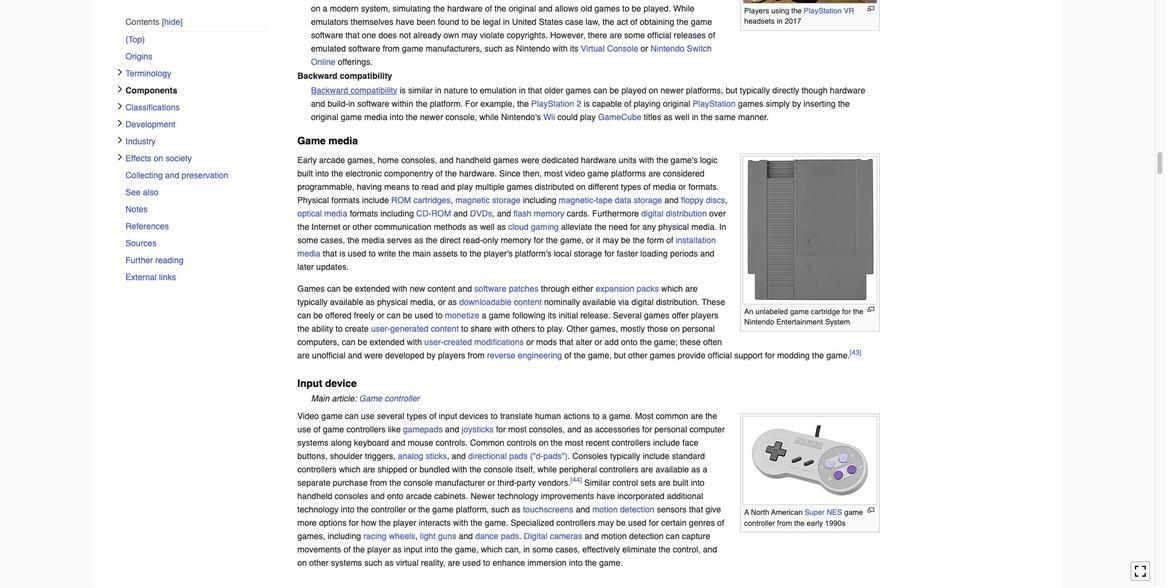 Task type: locate. For each thing, give the bounding box(es) containing it.
on inside the is similar in nature to emulation in that older games can be played on newer platforms, but typically directly though hardware and build-in software within the platform. for example, the
[[649, 85, 658, 95]]

typically inside . consoles typically include standard controllers which are shipped or bundled with the console itself, while peripheral controllers are available as a separate purchase from the console manufacturer or third-party vendors.
[[610, 451, 641, 461]]

2 horizontal spatial other
[[628, 351, 648, 360]]

2 x small image from the top
[[116, 136, 123, 144]]

1 x small image from the top
[[116, 102, 123, 110]]

player for as
[[367, 545, 390, 555]]

0 horizontal spatial systems
[[297, 438, 329, 448]]

write
[[378, 249, 396, 258]]

communication
[[374, 222, 432, 232]]

1 horizontal spatial available
[[583, 297, 616, 307]]

formats.
[[689, 182, 719, 192]]

memory inside rom cartridges , magnetic storage including magnetic-tape data storage and floppy discs , optical media formats including cd-rom and dvds , and flash memory cards. furthermore digital distribution
[[534, 209, 565, 218]]

consoles,
[[401, 155, 437, 165], [529, 425, 565, 434]]

, up over
[[726, 195, 728, 205]]

content up created at the bottom left
[[431, 324, 459, 334]]

super nes link
[[805, 508, 843, 517]]

1 vertical spatial rom
[[432, 209, 451, 218]]

compatibility up backward compatibility link
[[340, 71, 392, 81]]

and up cartridges at the left
[[440, 155, 454, 165]]

player for interacts
[[393, 518, 416, 528]]

modding
[[778, 351, 810, 360]]

0 vertical spatial personal
[[682, 324, 715, 334]]

same
[[715, 112, 736, 122]]

were left developed
[[365, 351, 383, 360]]

to inside early arcade games, home consoles, and handheld games were dedicated hardware units with the game's logic built into the electronic componentry of the hardware. since then, most video game platforms are considered programmable, having means to read and play multiple games distributed on different types of media or formats. physical formats include
[[412, 182, 419, 192]]

into inside games simply by inserting the original game media into the newer console, while nintendo's
[[390, 112, 404, 122]]

1 horizontal spatial most
[[544, 169, 563, 178]]

note
[[297, 392, 880, 405]]

a up emulators
[[323, 4, 328, 13]]

1 vertical spatial input
[[404, 545, 423, 555]]

as inside similar control sets are built into handheld consoles and onto arcade cabinets. newer technology improvements have incorporated additional technology into the controller or the game platform, such as
[[512, 505, 521, 514]]

, left magnetic
[[451, 195, 453, 205]]

control
[[613, 478, 638, 488]]

console
[[484, 465, 513, 474], [404, 478, 433, 488]]

include up "sets"
[[643, 451, 670, 461]]

2 vertical spatial original
[[311, 112, 338, 122]]

0 horizontal spatial storage
[[492, 195, 521, 205]]

input device main article: game controller
[[297, 377, 420, 403]]

1 vertical spatial were
[[365, 351, 383, 360]]

typically inside which are typically available as physical media, or as
[[297, 297, 328, 307]]

0 vertical spatial backward compatibility
[[297, 71, 392, 81]]

2 vertical spatial other
[[309, 558, 329, 568]]

1 vertical spatial game
[[359, 394, 382, 403]]

gamecube link
[[598, 112, 642, 122]]

and left flash
[[497, 209, 511, 218]]

1 horizontal spatial but
[[726, 85, 738, 95]]

into up programmable,
[[315, 169, 329, 178]]

on inside and motion detection can capture movements of the player as input into the game, which can, in some cases, effectively eliminate the control, and on other systems such as virtual reality, are used to enhance immersion into the game.
[[297, 558, 307, 568]]

be inside sensors that give more options for how the player interacts with the game. specialized controllers may be used for certain genres of games, including
[[617, 518, 626, 528]]

on inside early arcade games, home consoles, and handheld games were dedicated hardware units with the game's logic built into the electronic componentry of the hardware. since then, most video game platforms are considered programmable, having means to read and play multiple games distributed on different types of media or formats. physical formats include
[[576, 182, 586, 192]]

0 vertical spatial players
[[691, 311, 719, 320]]

played
[[622, 85, 647, 95]]

x small image left terminology at the left
[[116, 68, 123, 76]]

unlabeled
[[756, 307, 788, 316]]

x small image
[[116, 68, 123, 76], [116, 85, 123, 93], [116, 119, 123, 127], [116, 153, 123, 161]]

note containing main article:
[[297, 392, 880, 405]]

from inside . consoles typically include standard controllers which are shipped or bundled with the console itself, while peripheral controllers are available as a separate purchase from the console manufacturer or third-party vendors.
[[370, 478, 387, 488]]

digital up any
[[642, 209, 664, 218]]

wii could play gamecube titles as well in the same manner.
[[544, 112, 769, 122]]

1 horizontal spatial user-
[[424, 337, 444, 347]]

1 vertical spatial extended
[[370, 337, 405, 347]]

0 horizontal spatial consoles,
[[401, 155, 437, 165]]

1 horizontal spatial rom
[[432, 209, 451, 218]]

as up freely
[[366, 297, 375, 307]]

games inside reverse engineering of the game, but other games provide official support for modding the game. [43]
[[650, 351, 676, 360]]

gamepads link
[[403, 425, 443, 434]]

and down actions
[[567, 425, 582, 434]]

that up updates.
[[323, 249, 337, 258]]

the down gaming
[[546, 235, 558, 245]]

that left 'one'
[[346, 30, 360, 40]]

systems down the movements
[[331, 558, 362, 568]]

3 x small image from the top
[[116, 119, 123, 127]]

contents
[[125, 17, 159, 27]]

0 vertical spatial consoles,
[[401, 155, 437, 165]]

0 horizontal spatial input
[[404, 545, 423, 555]]

into up the additional
[[691, 478, 705, 488]]

0 horizontal spatial but
[[614, 351, 626, 360]]

1 vertical spatial built
[[673, 478, 689, 488]]

0 vertical spatial typically
[[740, 85, 770, 95]]

are inside which are typically available as physical media, or as
[[686, 284, 698, 294]]

software up emulated
[[311, 30, 343, 40]]

are inside on a modern system, simulating the hardware of the original and allows old games to be played. while emulators themselves have been found to be legal in united states case law, the act of obtaining the game software that one does not already own may violate copyrights. however, there are some official releases of emulated software from game manufacturers, such as nintendo with its
[[610, 30, 622, 40]]

1 horizontal spatial game,
[[560, 235, 584, 245]]

the inside game controller from the early 1990s
[[795, 518, 805, 527]]

x small image for classifications
[[116, 102, 123, 110]]

while
[[480, 112, 499, 122], [538, 465, 557, 474]]

include
[[362, 195, 389, 205], [653, 438, 680, 448], [643, 451, 670, 461]]

1 horizontal spatial some
[[533, 545, 553, 555]]

virtual console or
[[581, 44, 651, 53]]

input up virtual
[[404, 545, 423, 555]]

early
[[807, 518, 823, 527]]

1 vertical spatial .
[[519, 531, 522, 541]]

1 horizontal spatial its
[[570, 44, 579, 53]]

, down controls.
[[447, 451, 449, 461]]

have inside similar control sets are built into handheld consoles and onto arcade cabinets. newer technology improvements have incorporated additional technology into the controller or the game platform, such as
[[597, 491, 615, 501]]

0 horizontal spatial onto
[[387, 491, 404, 501]]

using
[[772, 6, 790, 15]]

personal inside the for most consoles, and as accessories for personal computer systems along keyboard and mouse controls. common controls on the most recent controllers include face buttons, shoulder triggers,
[[655, 425, 687, 434]]

a inside on a modern system, simulating the hardware of the original and allows old games to be played. while emulators themselves have been found to be legal in united states case law, the act of obtaining the game software that one does not already own may violate copyrights. however, there are some official releases of emulated software from game manufacturers, such as nintendo with its
[[323, 4, 328, 13]]

1 horizontal spatial game
[[359, 394, 382, 403]]

hardware up the found
[[447, 4, 483, 13]]

recent
[[586, 438, 609, 448]]

that inside sensors that give more options for how the player interacts with the game. specialized controllers may be used for certain genres of games, including
[[689, 505, 703, 514]]

options
[[319, 518, 347, 528]]

1 horizontal spatial player
[[393, 518, 416, 528]]

controller inside similar control sets are built into handheld consoles and onto arcade cabinets. newer technology improvements have incorporated additional technology into the controller or the game platform, such as
[[371, 505, 406, 514]]

how
[[361, 518, 377, 528]]

typically up control
[[610, 451, 641, 461]]

official down often
[[708, 351, 732, 360]]

player down racing
[[367, 545, 390, 555]]

are down computers,
[[297, 351, 310, 360]]

alleviate the need for any physical media. in some cases, the media serves as the direct read-only memory for the game, or it may be the form of
[[297, 222, 727, 245]]

certain
[[661, 518, 687, 528]]

cd-rom link
[[416, 209, 451, 218]]

2 horizontal spatial some
[[624, 30, 645, 40]]

older
[[545, 85, 564, 95]]

personal inside the "to share with others to play. other games, mostly those on personal computers, can be extended with"
[[682, 324, 715, 334]]

backward compatibility up build-
[[311, 85, 397, 95]]

games up those
[[644, 311, 670, 320]]

are right platforms
[[649, 169, 661, 178]]

most inside early arcade games, home consoles, and handheld games were dedicated hardware units with the game's logic built into the electronic componentry of the hardware. since then, most video game platforms are considered programmable, having means to read and play multiple games distributed on different types of media or formats. physical formats include
[[544, 169, 563, 178]]

playstation left vr at the top right of page
[[804, 6, 842, 15]]

play up magnetic
[[458, 182, 473, 192]]

hardware inside on a modern system, simulating the hardware of the original and allows old games to be played. while emulators themselves have been found to be legal in united states case law, the act of obtaining the game software that one does not already own may violate copyrights. however, there are some official releases of emulated software from game manufacturers, such as nintendo with its
[[447, 4, 483, 13]]

game up along
[[323, 425, 344, 434]]

to down monetize link
[[461, 324, 468, 334]]

serves
[[387, 235, 412, 245]]

dance pads link
[[475, 531, 519, 541]]

,
[[451, 195, 453, 205], [726, 195, 728, 205], [492, 209, 495, 218], [447, 451, 449, 461], [416, 531, 418, 541]]

and up states
[[539, 4, 553, 13]]

storage
[[492, 195, 521, 205], [634, 195, 662, 205], [574, 249, 602, 258]]

detection up 'eliminate'
[[629, 531, 664, 541]]

such inside similar control sets are built into handheld consoles and onto arcade cabinets. newer technology improvements have incorporated additional technology into the controller or the game platform, such as
[[491, 505, 509, 514]]

playstation down older
[[531, 99, 574, 108]]

monetize
[[445, 311, 480, 320]]

1 vertical spatial players
[[438, 351, 466, 360]]

of
[[485, 4, 492, 13], [631, 17, 638, 27], [708, 30, 716, 40], [624, 99, 632, 108], [436, 169, 443, 178], [644, 182, 651, 192], [667, 235, 674, 245], [565, 351, 572, 360], [430, 411, 437, 421], [314, 425, 321, 434], [718, 518, 725, 528], [344, 545, 351, 555]]

nominally
[[544, 297, 580, 307]]

can inside video game can use several types of input devices to translate human actions to a game. most common are the use of game controllers like
[[345, 411, 359, 421]]

0 vertical spatial such
[[485, 44, 503, 53]]

1 horizontal spatial use
[[361, 411, 375, 421]]

0 horizontal spatial including
[[328, 531, 361, 541]]

1 horizontal spatial while
[[538, 465, 557, 474]]

controller up several
[[385, 394, 420, 403]]

detection inside and motion detection can capture movements of the player as input into the game, which can, in some cases, effectively eliminate the control, and on other systems such as virtual reality, are used to enhance immersion into the game.
[[629, 531, 664, 541]]

of down "video"
[[314, 425, 321, 434]]

for inside the that is used to write the main assets to the player's platform's local storage for faster loading periods and later updates.
[[605, 249, 615, 258]]

magnetic
[[456, 195, 490, 205]]

x small image for effects on society
[[116, 153, 123, 161]]

directional
[[468, 451, 507, 461]]

1 horizontal spatial .
[[568, 451, 570, 461]]

buttons,
[[297, 451, 328, 461]]

games, inside the "to share with others to play. other games, mostly those on personal computers, can be extended with"
[[590, 324, 618, 334]]

eliminate
[[623, 545, 657, 555]]

rom down means
[[391, 195, 411, 205]]

1990s
[[825, 518, 846, 527]]

or inside alleviate the need for any physical media. in some cases, the media serves as the direct read-only memory for the game, or it may be the form of
[[586, 235, 594, 245]]

of right the movements
[[344, 545, 351, 555]]

for left faster
[[605, 249, 615, 258]]

the up the pads")
[[551, 438, 563, 448]]

available inside nominally available via digital distribution. these can be offered freely or can be used to
[[583, 297, 616, 307]]

its inside on a modern system, simulating the hardware of the original and allows old games to be played. while emulators themselves have been found to be legal in united states case law, the act of obtaining the game software that one does not already own may violate copyrights. however, there are some official releases of emulated software from game manufacturers, such as nintendo with its
[[570, 44, 579, 53]]

nintendo down an
[[745, 317, 775, 326]]

backward compatibility
[[297, 71, 392, 81], [311, 85, 397, 95]]

any
[[643, 222, 656, 232]]

playstation link
[[693, 99, 736, 108]]

1 horizontal spatial physical
[[659, 222, 689, 232]]

digital
[[524, 531, 548, 541]]

programmable,
[[297, 182, 355, 192]]

as inside alleviate the need for any physical media. in some cases, the media serves as the direct read-only memory for the game, or it may be the form of
[[415, 235, 424, 245]]

arcade down game media
[[319, 155, 345, 165]]

others
[[512, 324, 535, 334]]

to left the read
[[412, 182, 419, 192]]

1 horizontal spatial consoles,
[[529, 425, 565, 434]]

controllers inside sensors that give more options for how the player interacts with the game. specialized controllers may be used for certain genres of games, including
[[557, 518, 596, 528]]

with up modifications
[[494, 324, 509, 334]]

0 vertical spatial its
[[570, 44, 579, 53]]

0 vertical spatial play
[[580, 112, 596, 122]]

4 x small image from the top
[[116, 153, 123, 161]]

x small image
[[116, 102, 123, 110], [116, 136, 123, 144]]

well inside over the internet or other communication methods as well as
[[480, 222, 495, 232]]

0 horizontal spatial console
[[404, 478, 433, 488]]

game. up dance pads link
[[485, 518, 508, 528]]

from inside or mods that alter or add onto the game; these often are unofficial and were developed by players from
[[468, 351, 485, 360]]

system,
[[361, 4, 390, 13]]

have inside on a modern system, simulating the hardware of the original and allows old games to be played. while emulators themselves have been found to be legal in united states case law, the act of obtaining the game software that one does not already own may violate copyrights. however, there are some official releases of emulated software from game manufacturers, such as nintendo with its
[[396, 17, 414, 27]]

while inside games simply by inserting the original game media into the newer console, while nintendo's
[[480, 112, 499, 122]]

0 vertical spatial by
[[793, 99, 801, 108]]

downloadable content
[[459, 297, 542, 307]]

2 vertical spatial including
[[328, 531, 361, 541]]

the up the interacts
[[418, 505, 430, 514]]

nintendo inside on a modern system, simulating the hardware of the original and allows old games to be played. while emulators themselves have been found to be legal in united states case law, the act of obtaining the game software that one does not already own may violate copyrights. however, there are some official releases of emulated software from game manufacturers, such as nintendo with its
[[516, 44, 550, 53]]

handheld inside similar control sets are built into handheld consoles and onto arcade cabinets. newer technology improvements have incorporated additional technology into the controller or the game platform, such as
[[297, 491, 332, 501]]

that inside on a modern system, simulating the hardware of the original and allows old games to be played. while emulators themselves have been found to be legal in united states case law, the act of obtaining the game software that one does not already own may violate copyrights. however, there are some official releases of emulated software from game manufacturers, such as nintendo with its
[[346, 30, 360, 40]]

[44]
[[571, 476, 582, 484]]

those
[[648, 324, 668, 334]]

1 horizontal spatial typically
[[610, 451, 641, 461]]

media inside games simply by inserting the original game media into the newer console, while nintendo's
[[364, 112, 388, 122]]

as up the 'main'
[[415, 235, 424, 245]]

on up ("d-
[[539, 438, 549, 448]]

or down considered
[[679, 182, 686, 192]]

components link
[[125, 82, 276, 99]]

most down translate on the bottom left of page
[[508, 425, 527, 434]]

1 vertical spatial including
[[381, 209, 414, 218]]

content up following
[[514, 297, 542, 307]]

nintendo's
[[501, 112, 541, 122]]

physical for any
[[659, 222, 689, 232]]

1 vertical spatial play
[[458, 182, 473, 192]]

cabinets.
[[434, 491, 468, 501]]

console down bundled
[[404, 478, 433, 488]]

cases, inside and motion detection can capture movements of the player as input into the game, which can, in some cases, effectively eliminate the control, and on other systems such as virtual reality, are used to enhance immersion into the game.
[[556, 545, 580, 555]]

0 vertical spatial technology
[[498, 491, 539, 501]]

motion detection link
[[593, 505, 655, 514]]

0 vertical spatial .
[[568, 451, 570, 461]]

see
[[125, 187, 140, 197]]

built inside similar control sets are built into handheld consoles and onto arcade cabinets. newer technology improvements have incorporated additional technology into the controller or the game platform, such as
[[673, 478, 689, 488]]

floppy
[[681, 195, 704, 205]]

main
[[311, 394, 329, 403]]

1 horizontal spatial well
[[675, 112, 690, 122]]

1 horizontal spatial hardware
[[581, 155, 617, 165]]

violate
[[480, 30, 505, 40]]

a
[[745, 508, 749, 517]]

game, down racing wheels , light guns and dance pads . digital cameras
[[455, 545, 479, 555]]

0 horizontal spatial typically
[[297, 297, 328, 307]]

the down shipped on the bottom of the page
[[390, 478, 401, 488]]

on down the movements
[[297, 558, 307, 568]]

of down played
[[624, 99, 632, 108]]

a down 'downloadable'
[[482, 311, 487, 320]]

its inside a game following its initial release. several games offer players the ability to create
[[548, 311, 556, 320]]

games, down more
[[297, 531, 325, 541]]

the down racing
[[353, 545, 365, 555]]

media.
[[692, 222, 717, 232]]

nintendo down copyrights. on the left top of the page
[[516, 44, 550, 53]]

formats inside rom cartridges , magnetic storage including magnetic-tape data storage and floppy discs , optical media formats including cd-rom and dvds , and flash memory cards. furthermore digital distribution
[[350, 209, 378, 218]]

the down serves
[[399, 249, 410, 258]]

game inside a game following its initial release. several games offer players the ability to create
[[489, 311, 510, 320]]

cases, down cameras
[[556, 545, 580, 555]]

game inside game controller from the early 1990s
[[845, 508, 863, 517]]

collecting
[[125, 170, 163, 180]]

1 vertical spatial physical
[[377, 297, 408, 307]]

1 vertical spatial detection
[[629, 531, 664, 541]]

were inside early arcade games, home consoles, and handheld games were dedicated hardware units with the game's logic built into the electronic componentry of the hardware. since then, most video game platforms are considered programmable, having means to read and play multiple games distributed on different types of media or formats. physical formats include
[[521, 155, 540, 165]]

effects on society
[[125, 153, 192, 163]]

0 horizontal spatial .
[[519, 531, 522, 541]]

handheld for games
[[456, 155, 491, 165]]

reading
[[155, 255, 183, 265]]

0 horizontal spatial its
[[548, 311, 556, 320]]

including
[[523, 195, 557, 205], [381, 209, 414, 218], [328, 531, 361, 541]]

1 horizontal spatial newer
[[661, 85, 684, 95]]

other inside reverse engineering of the game, but other games provide official support for modding the game. [43]
[[628, 351, 648, 360]]

of right form
[[667, 235, 674, 245]]

2 vertical spatial which
[[481, 545, 503, 555]]

then,
[[523, 169, 542, 178]]

1 horizontal spatial handheld
[[456, 155, 491, 165]]

the inside or mods that alter or add onto the game; these often are unofficial and were developed by players from
[[640, 337, 652, 347]]

2 vertical spatial content
[[431, 324, 459, 334]]

several
[[377, 411, 405, 421]]

arcade inside similar control sets are built into handheld consoles and onto arcade cabinets. newer technology improvements have incorporated additional technology into the controller or the game platform, such as
[[406, 491, 432, 501]]

2 horizontal spatial typically
[[740, 85, 770, 95]]

1 horizontal spatial have
[[597, 491, 615, 501]]

game
[[691, 17, 712, 27], [402, 44, 423, 53], [341, 112, 362, 122], [588, 169, 609, 178], [790, 307, 809, 316], [489, 311, 510, 320], [321, 411, 343, 421], [323, 425, 344, 434], [432, 505, 454, 514], [845, 508, 863, 517]]

the up how
[[357, 505, 369, 514]]

game
[[297, 135, 326, 147], [359, 394, 382, 403]]

that inside the that is used to write the main assets to the player's platform's local storage for faster loading periods and later updates.
[[323, 249, 337, 258]]

0 vertical spatial console
[[484, 465, 513, 474]]

act
[[617, 17, 628, 27]]

games can be extended with new content and software patches through either expansion packs
[[297, 284, 659, 294]]

2 vertical spatial hardware
[[581, 155, 617, 165]]

computer
[[690, 425, 725, 434]]

0 horizontal spatial user-
[[371, 324, 390, 334]]

formats down having
[[350, 209, 378, 218]]

from down user-created modifications link on the bottom left of page
[[468, 351, 485, 360]]

games
[[595, 4, 620, 13], [566, 85, 591, 95], [738, 99, 764, 108], [493, 155, 519, 165], [507, 182, 533, 192], [644, 311, 670, 320], [650, 351, 676, 360]]

a inside . consoles typically include standard controllers which are shipped or bundled with the console itself, while peripheral controllers are available as a separate purchase from the console manufacturer or third-party vendors.
[[703, 465, 708, 474]]

1 vertical spatial consoles,
[[529, 425, 565, 434]]

1 vertical spatial x small image
[[116, 136, 123, 144]]

hardware
[[447, 4, 483, 13], [830, 85, 866, 95], [581, 155, 617, 165]]

similar
[[408, 85, 433, 95]]

1 vertical spatial but
[[614, 351, 626, 360]]

media down considered
[[653, 182, 676, 192]]

onto inside similar control sets are built into handheld consoles and onto arcade cabinets. newer technology improvements have incorporated additional technology into the controller or the game platform, such as
[[387, 491, 404, 501]]

0 horizontal spatial physical
[[377, 297, 408, 307]]

for inside the an unlabeled game cartridge for the nintendo entertainment system
[[843, 307, 851, 316]]

2 x small image from the top
[[116, 85, 123, 93]]

1 vertical spatial typically
[[297, 297, 328, 307]]

1 vertical spatial onto
[[387, 491, 404, 501]]

2 vertical spatial include
[[643, 451, 670, 461]]

, for dance
[[416, 531, 418, 541]]

cloud
[[508, 222, 529, 232]]

as down standard
[[692, 465, 701, 474]]

are up "sets"
[[641, 465, 653, 474]]

0 vertical spatial memory
[[534, 209, 565, 218]]

games inside games simply by inserting the original game media into the newer console, while nintendo's
[[738, 99, 764, 108]]

0 horizontal spatial which
[[339, 465, 361, 474]]

2 vertical spatial typically
[[610, 451, 641, 461]]

2 horizontal spatial playstation
[[804, 6, 842, 15]]

gamepads
[[403, 425, 443, 434]]

personal down 'common'
[[655, 425, 687, 434]]

0 horizontal spatial technology
[[297, 505, 339, 514]]

or inside early arcade games, home consoles, and handheld games were dedicated hardware units with the game's logic built into the electronic componentry of the hardware. since then, most video game platforms are considered programmable, having means to read and play multiple games distributed on different types of media or formats. physical formats include
[[679, 182, 686, 192]]

with left new
[[392, 284, 407, 294]]

the up the 'main'
[[426, 235, 438, 245]]

that
[[346, 30, 360, 40], [528, 85, 542, 95], [323, 249, 337, 258], [559, 337, 574, 347], [689, 505, 703, 514]]

as inside the for most consoles, and as accessories for personal computer systems along keyboard and mouse controls. common controls on the most recent controllers include face buttons, shoulder triggers,
[[584, 425, 593, 434]]

components
[[125, 85, 177, 95]]

built
[[297, 169, 313, 178], [673, 478, 689, 488]]

a inside video game can use several types of input devices to translate human actions to a game. most common are the use of game controllers like
[[602, 411, 607, 421]]

formats
[[331, 195, 360, 205], [350, 209, 378, 218]]

the down analog sticks , and directional pads ("d-pads")
[[470, 465, 482, 474]]

physical inside which are typically available as physical media, or as
[[377, 297, 408, 307]]

these
[[680, 337, 701, 347]]

hardware.
[[459, 169, 497, 178]]

further reading link
[[125, 252, 267, 269]]

2 horizontal spatial which
[[661, 284, 683, 294]]

handheld
[[456, 155, 491, 165], [297, 491, 332, 501]]

have
[[396, 17, 414, 27], [597, 491, 615, 501]]

are down triggers,
[[363, 465, 375, 474]]

available down standard
[[656, 465, 689, 474]]

purchase
[[333, 478, 368, 488]]

for inside reverse engineering of the game, but other games provide official support for modding the game. [43]
[[765, 351, 775, 360]]

initial
[[559, 311, 578, 320]]

2 vertical spatial is
[[340, 249, 346, 258]]

games inside on a modern system, simulating the hardware of the original and allows old games to be played. while emulators themselves have been found to be legal in united states case law, the act of obtaining the game software that one does not already own may violate copyrights. however, there are some official releases of emulated software from game manufacturers, such as nintendo with its
[[595, 4, 620, 13]]

such down newer
[[491, 505, 509, 514]]

1 horizontal spatial other
[[353, 222, 372, 232]]

be down create
[[358, 337, 367, 347]]

used inside sensors that give more options for how the player interacts with the game. specialized controllers may be used for certain genres of games, including
[[628, 518, 647, 528]]

the down guns
[[441, 545, 453, 555]]

0 horizontal spatial players
[[438, 351, 466, 360]]

1 vertical spatial games,
[[590, 324, 618, 334]]

on right effects
[[153, 153, 163, 163]]

2 horizontal spatial hardware
[[830, 85, 866, 95]]

official inside reverse engineering of the game, but other games provide official support for modding the game. [43]
[[708, 351, 732, 360]]

1 horizontal spatial which
[[481, 545, 503, 555]]

software inside the is similar in nature to emulation in that older games can be played on newer platforms, but typically directly though hardware and build-in software within the platform. for example, the
[[357, 99, 389, 108]]

immersion
[[528, 558, 567, 568]]

while inside . consoles typically include standard controllers which are shipped or bundled with the console itself, while peripheral controllers are available as a separate purchase from the console manufacturer or third-party vendors.
[[538, 465, 557, 474]]

are inside similar control sets are built into handheld consoles and onto arcade cabinets. newer technology improvements have incorporated additional technology into the controller or the game platform, such as
[[659, 478, 671, 488]]

digital inside nominally available via digital distribution. these can be offered freely or can be used to
[[632, 297, 654, 307]]

1 vertical spatial controller
[[371, 505, 406, 514]]

0 horizontal spatial use
[[297, 425, 311, 434]]

by right developed
[[427, 351, 436, 360]]

nintendo inside the an unlabeled game cartridge for the nintendo entertainment system
[[745, 317, 775, 326]]

1 horizontal spatial original
[[509, 4, 536, 13]]

0 vertical spatial controller
[[385, 394, 420, 403]]

0 vertical spatial may
[[462, 30, 478, 40]]

include inside . consoles typically include standard controllers which are shipped or bundled with the console itself, while peripheral controllers are available as a separate purchase from the console manufacturer or third-party vendors.
[[643, 451, 670, 461]]

analog sticks , and directional pads ("d-pads")
[[398, 451, 568, 461]]

handheld inside early arcade games, home consoles, and handheld games were dedicated hardware units with the game's logic built into the electronic componentry of the hardware. since then, most video game platforms are considered programmable, having means to read and play multiple games distributed on different types of media or formats. physical formats include
[[456, 155, 491, 165]]

the inside over the internet or other communication methods as well as
[[297, 222, 309, 232]]

and inside the that is used to write the main assets to the player's platform's local storage for faster loading periods and later updates.
[[701, 249, 715, 258]]

game, down add
[[588, 351, 612, 360]]

0 horizontal spatial games,
[[297, 531, 325, 541]]

. up can,
[[519, 531, 522, 541]]

1 x small image from the top
[[116, 68, 123, 76]]

cd-
[[416, 209, 432, 218]]

1 horizontal spatial official
[[708, 351, 732, 360]]

with inside on a modern system, simulating the hardware of the original and allows old games to be played. while emulators themselves have been found to be legal in united states case law, the act of obtaining the game software that one does not already own may violate copyrights. however, there are some official releases of emulated software from game manufacturers, such as nintendo with its
[[553, 44, 568, 53]]

1 vertical spatial motion
[[601, 531, 627, 541]]

but inside reverse engineering of the game, but other games provide official support for modding the game. [43]
[[614, 351, 626, 360]]

some down internet
[[297, 235, 318, 245]]

2 horizontal spatial games,
[[590, 324, 618, 334]]

0 vertical spatial hardware
[[447, 4, 483, 13]]

1 vertical spatial personal
[[655, 425, 687, 434]]

1 vertical spatial user-
[[424, 337, 444, 347]]

cartridge
[[811, 307, 840, 316]]

read
[[422, 182, 439, 192]]

on inside the effects on society link
[[153, 153, 163, 163]]

that left older
[[528, 85, 542, 95]]

1 vertical spatial while
[[538, 465, 557, 474]]



Task type: describe. For each thing, give the bounding box(es) containing it.
the inside players using the playstation vr headsets in 2017
[[792, 6, 802, 15]]

as inside on a modern system, simulating the hardware of the original and allows old games to be played. while emulators themselves have been found to be legal in united states case law, the act of obtaining the game software that one does not already own may violate copyrights. however, there are some official releases of emulated software from game manufacturers, such as nintendo with its
[[505, 44, 514, 53]]

fullscreen image
[[1135, 566, 1147, 578]]

media inside alleviate the need for any physical media. in some cases, the media serves as the direct read-only memory for the game, or it may be the form of
[[362, 235, 385, 245]]

input inside video game can use several types of input devices to translate human actions to a game. most common are the use of game controllers like
[[439, 411, 457, 421]]

into down cameras
[[569, 558, 583, 568]]

video game can use several types of input devices to translate human actions to a game. most common are the use of game controllers like
[[297, 411, 717, 434]]

controls
[[507, 438, 537, 448]]

the left act
[[603, 17, 615, 27]]

0 horizontal spatial playstation
[[531, 99, 574, 108]]

1 horizontal spatial playstation
[[693, 99, 736, 108]]

game. inside and motion detection can capture movements of the player as input into the game, which can, in some cases, effectively eliminate the control, and on other systems such as virtual reality, are used to enhance immersion into the game.
[[599, 558, 623, 568]]

offer
[[672, 311, 689, 320]]

internet
[[312, 222, 340, 232]]

game down main
[[321, 411, 343, 421]]

0 vertical spatial rom
[[391, 195, 411, 205]]

including inside sensors that give more options for how the player interacts with the game. specialized controllers may be used for certain genres of games, including
[[328, 531, 361, 541]]

playstation inside players using the playstation vr headsets in 2017
[[804, 6, 842, 15]]

some inside and motion detection can capture movements of the player as input into the game, which can, in some cases, effectively eliminate the control, and on other systems such as virtual reality, are used to enhance immersion into the game.
[[533, 545, 553, 555]]

game. inside video game can use several types of input devices to translate human actions to a game. most common are the use of game controllers like
[[609, 411, 633, 421]]

touchscreens and motion detection
[[523, 505, 655, 514]]

more
[[297, 518, 317, 528]]

, for ("d-
[[447, 451, 449, 461]]

can down updates.
[[327, 284, 341, 294]]

classifications link
[[125, 99, 267, 116]]

unofficial
[[312, 351, 346, 360]]

2 horizontal spatial is
[[584, 99, 590, 108]]

of inside sensors that give more options for how the player interacts with the game. specialized controllers may be used for certain genres of games, including
[[718, 518, 725, 528]]

game inside early arcade games, home consoles, and handheld games were dedicated hardware units with the game's logic built into the electronic componentry of the hardware. since then, most video game platforms are considered programmable, having means to read and play multiple games distributed on different types of media or formats. physical formats include
[[588, 169, 609, 178]]

can up generated
[[387, 311, 401, 320]]

controllers up separate
[[297, 465, 337, 474]]

in up the platform.
[[435, 85, 442, 95]]

or up reverse engineering link
[[526, 337, 534, 347]]

of inside reverse engineering of the game, but other games provide official support for modding the game. [43]
[[565, 351, 572, 360]]

original inside on a modern system, simulating the hardware of the original and allows old games to be played. while emulators themselves have been found to be legal in united states case law, the act of obtaining the game software that one does not already own may violate copyrights. however, there are some official releases of emulated software from game manufacturers, such as nintendo with its
[[509, 4, 536, 13]]

0 vertical spatial pads
[[509, 451, 528, 461]]

the right modding
[[812, 351, 824, 360]]

0 vertical spatial game
[[297, 135, 326, 147]]

can down games
[[297, 311, 311, 320]]

with down user-generated content on the left bottom
[[407, 337, 422, 347]]

or right console
[[641, 44, 648, 53]]

, for magnetic-
[[451, 195, 453, 205]]

games, inside sensors that give more options for how the player interacts with the game. specialized controllers may be used for certain genres of games, including
[[297, 531, 325, 541]]

can inside the "to share with others to play. other games, mostly those on personal computers, can be extended with"
[[342, 337, 356, 347]]

is inside the that is used to write the main assets to the player's platform's local storage for faster loading periods and later updates.
[[340, 249, 346, 258]]

or down analog
[[410, 465, 417, 474]]

games inside the is similar in nature to emulation in that older games can be played on newer platforms, but typically directly though hardware and build-in software within the platform. for example, the
[[566, 85, 591, 95]]

game down the not
[[402, 44, 423, 53]]

and inside the is similar in nature to emulation in that older games can be played on newer platforms, but typically directly though hardware and build-in software within the platform. for example, the
[[311, 99, 325, 108]]

to right actions
[[593, 411, 600, 421]]

for down most
[[643, 425, 652, 434]]

discs
[[706, 195, 726, 205]]

controllers inside the for most consoles, and as accessories for personal computer systems along keyboard and mouse controls. common controls on the most recent controllers include face buttons, shoulder triggers,
[[612, 438, 651, 448]]

the up racing wheels link
[[379, 518, 391, 528]]

1 vertical spatial most
[[508, 425, 527, 434]]

as down wheels
[[393, 545, 402, 555]]

old
[[581, 4, 592, 13]]

playstation 2 is capable of playing original playstation
[[531, 99, 736, 108]]

but inside the is similar in nature to emulation in that older games can be played on newer platforms, but typically directly though hardware and build-in software within the platform. for example, the
[[726, 85, 738, 95]]

origins link
[[125, 48, 267, 65]]

and down controls.
[[452, 451, 466, 461]]

that inside the is similar in nature to emulation in that older games can be played on newer platforms, but typically directly though hardware and build-in software within the platform. for example, the
[[528, 85, 542, 95]]

on inside the "to share with others to play. other games, mostly those on personal computers, can be extended with"
[[671, 324, 680, 334]]

to right devices
[[491, 411, 498, 421]]

been
[[417, 17, 436, 27]]

as up monetize
[[448, 297, 457, 307]]

patches
[[509, 284, 539, 294]]

from inside game controller from the early 1990s
[[777, 518, 792, 527]]

virtual console link
[[581, 44, 638, 53]]

the left hardware.
[[445, 169, 457, 178]]

and down society
[[165, 170, 179, 180]]

external
[[125, 272, 156, 282]]

and down like
[[391, 438, 406, 448]]

or inside over the internet or other communication methods as well as
[[343, 222, 350, 232]]

2 horizontal spatial most
[[565, 438, 584, 448]]

game inside similar control sets are built into handheld consoles and onto arcade cabinets. newer technology improvements have incorporated additional technology into the controller or the game platform, such as
[[432, 505, 454, 514]]

to inside the is similar in nature to emulation in that older games can be played on newer platforms, but typically directly though hardware and build-in software within the platform. for example, the
[[471, 85, 478, 95]]

and right guns
[[459, 531, 473, 541]]

electronic
[[346, 169, 382, 178]]

and right the read
[[441, 182, 455, 192]]

to share with others to play. other games, mostly those on personal computers, can be extended with
[[297, 324, 715, 347]]

terminology
[[125, 68, 171, 78]]

of down platforms
[[644, 182, 651, 192]]

society
[[165, 153, 192, 163]]

used inside the that is used to write the main assets to the player's platform's local storage for faster loading periods and later updates.
[[348, 249, 366, 258]]

1 horizontal spatial console
[[484, 465, 513, 474]]

racing wheels link
[[364, 531, 416, 541]]

in down playstation "link"
[[692, 112, 699, 122]]

face
[[683, 438, 699, 448]]

onto inside or mods that alter or add onto the game; these often are unofficial and were developed by players from
[[621, 337, 638, 347]]

extended inside the "to share with others to play. other games, mostly those on personal computers, can be extended with"
[[370, 337, 405, 347]]

input
[[297, 377, 322, 390]]

with inside sensors that give more options for how the player interacts with the game. specialized controllers may be used for certain genres of games, including
[[453, 518, 468, 528]]

incorporated
[[618, 491, 665, 501]]

be left legal
[[471, 17, 481, 27]]

1 vertical spatial backward compatibility
[[311, 85, 397, 95]]

physical for as
[[377, 297, 408, 307]]

reality,
[[421, 558, 446, 568]]

controllers up control
[[600, 465, 639, 474]]

include inside early arcade games, home consoles, and handheld games were dedicated hardware units with the game's logic built into the electronic componentry of the hardware. since then, most video game platforms are considered programmable, having means to read and play multiple games distributed on different types of media or formats. physical formats include
[[362, 195, 389, 205]]

and up methods
[[454, 209, 468, 218]]

1 vertical spatial backward
[[311, 85, 348, 95]]

some inside alleviate the need for any physical media. in some cases, the media serves as the direct read-only memory for the game, or it may be the form of
[[297, 235, 318, 245]]

1 vertical spatial content
[[514, 297, 542, 307]]

to left write
[[369, 249, 376, 258]]

wii
[[544, 112, 555, 122]]

as up read-
[[469, 222, 478, 232]]

of up legal
[[485, 4, 492, 13]]

to down read-
[[460, 249, 467, 258]]

software down 'one'
[[348, 44, 380, 53]]

of up the read
[[436, 169, 443, 178]]

vendors.
[[538, 478, 571, 488]]

the down the "while"
[[677, 17, 689, 27]]

sticks
[[426, 451, 447, 461]]

nature
[[444, 85, 468, 95]]

own
[[444, 30, 459, 40]]

used inside and motion detection can capture movements of the player as input into the game, which can, in some cases, effectively eliminate the control, and on other systems such as virtual reality, are used to enhance immersion into the game.
[[463, 558, 481, 568]]

games up since
[[493, 155, 519, 165]]

are inside and motion detection can capture movements of the player as input into the game, which can, in some cases, effectively eliminate the control, and on other systems such as virtual reality, are used to enhance immersion into the game.
[[448, 558, 460, 568]]

and inside or mods that alter or add onto the game; these often are unofficial and were developed by players from
[[348, 351, 362, 360]]

releases
[[674, 30, 706, 40]]

specialized
[[511, 518, 554, 528]]

the down alter
[[574, 351, 586, 360]]

x small image for components
[[116, 85, 123, 93]]

media,
[[410, 297, 436, 307]]

into inside early arcade games, home consoles, and handheld games were dedicated hardware units with the game's logic built into the electronic componentry of the hardware. since then, most video game platforms are considered programmable, having means to read and play multiple games distributed on different types of media or formats. physical formats include
[[315, 169, 329, 178]]

for left any
[[630, 222, 640, 232]]

game inside games simply by inserting the original game media into the newer console, while nintendo's
[[341, 112, 362, 122]]

external links link
[[125, 269, 267, 286]]

sources link
[[125, 235, 267, 252]]

is inside the is similar in nature to emulation in that older games can be played on newer platforms, but typically directly though hardware and build-in software within the platform. for example, the
[[400, 85, 406, 95]]

virtual
[[581, 44, 605, 53]]

the inside a game following its initial release. several games offer players the ability to create
[[297, 324, 309, 334]]

and down capture
[[703, 545, 717, 555]]

0 vertical spatial backward
[[297, 71, 338, 81]]

x small image for terminology
[[116, 68, 123, 76]]

2 horizontal spatial storage
[[634, 195, 662, 205]]

the up nintendo's
[[517, 99, 529, 108]]

such inside and motion detection can capture movements of the player as input into the game, which can, in some cases, effectively eliminate the control, and on other systems such as virtual reality, are used to enhance immersion into the game.
[[365, 558, 382, 568]]

in inside players using the playstation vr headsets in 2017
[[777, 17, 783, 26]]

cases, inside alleviate the need for any physical media. in some cases, the media serves as the direct read-only memory for the game, or it may be the form of
[[321, 235, 345, 245]]

faster
[[617, 249, 638, 258]]

0 vertical spatial extended
[[355, 284, 390, 294]]

games down since
[[507, 182, 533, 192]]

to inside a game following its initial release. several games offer players the ability to create
[[336, 324, 343, 334]]

play.
[[547, 324, 565, 334]]

typically for . consoles typically include standard controllers which are shipped or bundled with the console itself, while peripheral controllers are available as a separate purchase from the console manufacturer or third-party vendors.
[[610, 451, 641, 461]]

software up 'downloadable'
[[475, 284, 507, 294]]

industry link
[[125, 133, 267, 150]]

similar
[[584, 478, 610, 488]]

wheels
[[389, 531, 416, 541]]

0 vertical spatial detection
[[620, 505, 655, 514]]

the up it
[[595, 222, 607, 232]]

the left "game's"
[[657, 155, 669, 165]]

by inside or mods that alter or add onto the game; these often are unofficial and were developed by players from
[[427, 351, 436, 360]]

magnetic-tape data storage link
[[559, 195, 662, 205]]

into down consoles
[[341, 505, 355, 514]]

1 vertical spatial technology
[[297, 505, 339, 514]]

alleviate
[[561, 222, 593, 232]]

offerings.
[[336, 57, 373, 67]]

and down improvements
[[576, 505, 590, 514]]

player's
[[484, 249, 513, 258]]

simulating
[[393, 4, 431, 13]]

games simply by inserting the original game media into the newer console, while nintendo's
[[311, 99, 850, 122]]

within
[[392, 99, 414, 108]]

the inside the for most consoles, and as accessories for personal computer systems along keyboard and mouse controls. common controls on the most recent controllers include face buttons, shoulder triggers,
[[551, 438, 563, 448]]

in inside on a modern system, simulating the hardware of the original and allows old games to be played. while emulators themselves have been found to be legal in united states case law, the act of obtaining the game software that one does not already own may violate copyrights. however, there are some official releases of emulated software from game manufacturers, such as nintendo with its
[[503, 17, 510, 27]]

titles
[[644, 112, 662, 122]]

were inside or mods that alter or add onto the game; these often are unofficial and were developed by players from
[[365, 351, 383, 360]]

the left form
[[633, 235, 645, 245]]

0 vertical spatial motion
[[593, 505, 618, 514]]

types inside early arcade games, home consoles, and handheld games were dedicated hardware units with the game's logic built into the electronic componentry of the hardware. since then, most video game platforms are considered programmable, having means to read and play multiple games distributed on different types of media or formats. physical formats include
[[621, 182, 641, 192]]

1 horizontal spatial play
[[580, 112, 596, 122]]

considered
[[663, 169, 705, 178]]

as inside . consoles typically include standard controllers which are shipped or bundled with the console itself, while peripheral controllers are available as a separate purchase from the console manufacturer or third-party vendors.
[[692, 465, 701, 474]]

are inside or mods that alter or add onto the game; these often are unofficial and were developed by players from
[[297, 351, 310, 360]]

be up generated
[[403, 311, 413, 320]]

sets
[[641, 478, 656, 488]]

additional
[[667, 491, 703, 501]]

mods
[[536, 337, 557, 347]]

the up legal
[[495, 4, 506, 13]]

input inside and motion detection can capture movements of the player as input into the game, which can, in some cases, effectively eliminate the control, and on other systems such as virtual reality, are used to enhance immersion into the game.
[[404, 545, 423, 555]]

further
[[125, 255, 153, 265]]

cloud gaming link
[[508, 222, 559, 232]]

to up act
[[623, 4, 630, 13]]

game, inside alleviate the need for any physical media. in some cases, the media serves as the direct read-only memory for the game, or it may be the form of
[[560, 235, 584, 245]]

while
[[674, 4, 695, 13]]

players inside a game following its initial release. several games offer players the ability to create
[[691, 311, 719, 320]]

the down within
[[406, 112, 418, 122]]

or inside similar control sets are built into handheld consoles and onto arcade cabinets. newer technology improvements have incorporated additional technology into the controller or the game platform, such as
[[408, 505, 416, 514]]

the up programmable,
[[331, 169, 343, 178]]

the down similar
[[416, 99, 428, 108]]

of up "gamepads" "link"
[[430, 411, 437, 421]]

as right the titles
[[664, 112, 673, 122]]

release.
[[581, 311, 611, 320]]

assets
[[433, 249, 458, 258]]

game up releases
[[691, 17, 712, 27]]

1 vertical spatial pads
[[501, 531, 519, 541]]

or up newer
[[488, 478, 495, 488]]

reverse engineering link
[[487, 351, 562, 360]]

types inside video game can use several types of input devices to translate human actions to a game. most common are the use of game controllers like
[[407, 411, 427, 421]]

and up effectively
[[585, 531, 599, 541]]

similar control sets are built into handheld consoles and onto arcade cabinets. newer technology improvements have incorporated additional technology into the controller or the game platform, such as
[[297, 478, 705, 514]]

game controller link
[[359, 394, 420, 403]]

downloadable content link
[[459, 297, 542, 307]]

home
[[378, 155, 399, 165]]

of right act
[[631, 17, 638, 27]]

which inside and motion detection can capture movements of the player as input into the game, which can, in some cases, effectively eliminate the control, and on other systems such as virtual reality, are used to enhance immersion into the game.
[[481, 545, 503, 555]]

(top) link
[[125, 31, 267, 48]]

tape
[[596, 195, 613, 205]]

installation media link
[[297, 235, 716, 258]]

newer inside games simply by inserting the original game media into the newer console, while nintendo's
[[420, 112, 443, 122]]

storage inside the that is used to write the main assets to the player's platform's local storage for faster loading periods and later updates.
[[574, 249, 602, 258]]

game, inside reverse engineering of the game, but other games provide official support for modding the game. [43]
[[588, 351, 612, 360]]

games inside a game following its initial release. several games offer players the ability to create
[[644, 311, 670, 320]]

user-generated content
[[371, 324, 459, 334]]

1 vertical spatial compatibility
[[351, 85, 397, 95]]

the left control,
[[659, 545, 671, 555]]

players
[[745, 6, 770, 15]]

1 vertical spatial use
[[297, 425, 311, 434]]

cards.
[[567, 209, 590, 218]]

for left how
[[349, 518, 359, 528]]

contents hide
[[125, 17, 180, 27]]

user- for created
[[424, 337, 444, 347]]

light
[[420, 531, 436, 541]]

0 vertical spatial compatibility
[[340, 71, 392, 81]]

logic
[[700, 155, 718, 165]]

the down read-
[[470, 249, 482, 258]]

triggers,
[[365, 451, 396, 461]]

headsets
[[745, 17, 775, 26]]

in
[[719, 222, 727, 232]]

original inside games simply by inserting the original game media into the newer console, while nintendo's
[[311, 112, 338, 122]]

typically for which are typically available as physical media, or as
[[297, 297, 328, 307]]

formats inside early arcade games, home consoles, and handheld games were dedicated hardware units with the game's logic built into the electronic componentry of the hardware. since then, most video game platforms are considered programmable, having means to read and play multiple games distributed on different types of media or formats. physical formats include
[[331, 195, 360, 205]]

the down playstation "link"
[[701, 112, 713, 122]]

pads")
[[544, 451, 568, 461]]

to right the found
[[462, 17, 469, 27]]

ability
[[312, 324, 333, 334]]

media down build-
[[329, 135, 358, 147]]

in down backward compatibility link
[[348, 99, 355, 108]]

the up updates.
[[348, 235, 359, 245]]

to inside nominally available via digital distribution. these can be offered freely or can be used to
[[436, 311, 443, 320]]

of inside and motion detection can capture movements of the player as input into the game, which can, in some cases, effectively eliminate the control, and on other systems such as virtual reality, are used to enhance immersion into the game.
[[344, 545, 351, 555]]

which are typically available as physical media, or as
[[297, 284, 698, 307]]

or left add
[[595, 337, 602, 347]]

be up ability
[[314, 311, 323, 320]]

other
[[567, 324, 588, 334]]

for left 'certain'
[[649, 518, 659, 528]]

main
[[413, 249, 431, 258]]

official inside on a modern system, simulating the hardware of the original and allows old games to be played. while emulators themselves have been found to be legal in united states case law, the act of obtaining the game software that one does not already own may violate copyrights. however, there are some official releases of emulated software from game manufacturers, such as nintendo with its
[[648, 30, 672, 40]]

user-created modifications
[[424, 337, 524, 347]]

controller inside "input device main article: game controller"
[[385, 394, 420, 403]]

media inside rom cartridges , magnetic storage including magnetic-tape data storage and floppy discs , optical media formats including cd-rom and dvds , and flash memory cards. furthermore digital distribution
[[324, 209, 348, 218]]

to up mods
[[538, 324, 545, 334]]

players inside or mods that alter or add onto the game; these often are unofficial and were developed by players from
[[438, 351, 466, 360]]

as left virtual
[[385, 558, 394, 568]]

sensors
[[657, 505, 687, 514]]

game inside "input device main article: game controller"
[[359, 394, 382, 403]]

handheld for consoles
[[297, 491, 332, 501]]

media inside installation media
[[297, 249, 321, 258]]

the down effectively
[[585, 558, 597, 568]]

be inside the "to share with others to play. other games, mostly those on personal computers, can be extended with"
[[358, 337, 367, 347]]

used inside nominally available via digital distribution. these can be offered freely or can be used to
[[415, 311, 433, 320]]

1 horizontal spatial technology
[[498, 491, 539, 501]]

2 horizontal spatial original
[[663, 99, 691, 108]]

memory inside alleviate the need for any physical media. in some cases, the media serves as the direct read-only memory for the game, or it may be the form of
[[501, 235, 532, 245]]

x small image for development
[[116, 119, 123, 127]]

in right the emulation
[[519, 85, 526, 95]]

, down the magnetic storage link
[[492, 209, 495, 218]]

physical
[[297, 195, 329, 205]]

play inside early arcade games, home consoles, and handheld games were dedicated hardware units with the game's logic built into the electronic componentry of the hardware. since then, most video game platforms are considered programmable, having means to read and play multiple games distributed on different types of media or formats. physical formats include
[[458, 182, 473, 192]]

along
[[331, 438, 352, 448]]

that inside or mods that alter or add onto the game; these often are unofficial and were developed by players from
[[559, 337, 574, 347]]

. inside . consoles typically include standard controllers which are shipped or bundled with the console itself, while peripheral controllers are available as a separate purchase from the console manufacturer or third-party vendors.
[[568, 451, 570, 461]]

the up the found
[[433, 4, 445, 13]]

north
[[751, 508, 770, 517]]

platforms
[[611, 169, 646, 178]]

platform's
[[515, 249, 552, 258]]

periods
[[670, 249, 698, 258]]

add
[[605, 337, 619, 347]]

x small image for industry
[[116, 136, 123, 144]]

the inside video game can use several types of input devices to translate human actions to a game. most common are the use of game controllers like
[[706, 411, 717, 421]]

read-
[[463, 235, 483, 245]]

controller inside game controller from the early 1990s
[[745, 518, 775, 527]]

the right inserting
[[838, 99, 850, 108]]

user- for generated
[[371, 324, 390, 334]]

example,
[[481, 99, 515, 108]]

2 horizontal spatial including
[[523, 195, 557, 205]]

of up the switch
[[708, 30, 716, 40]]

be down updates.
[[343, 284, 353, 294]]

in inside and motion detection can capture movements of the player as input into the game, which can, in some cases, effectively eliminate the control, and on other systems such as virtual reality, are used to enhance immersion into the game.
[[524, 545, 530, 555]]

0 vertical spatial content
[[428, 284, 456, 294]]

however,
[[550, 30, 586, 40]]



Task type: vqa. For each thing, say whether or not it's contained in the screenshot.
the 'menu' Image
no



